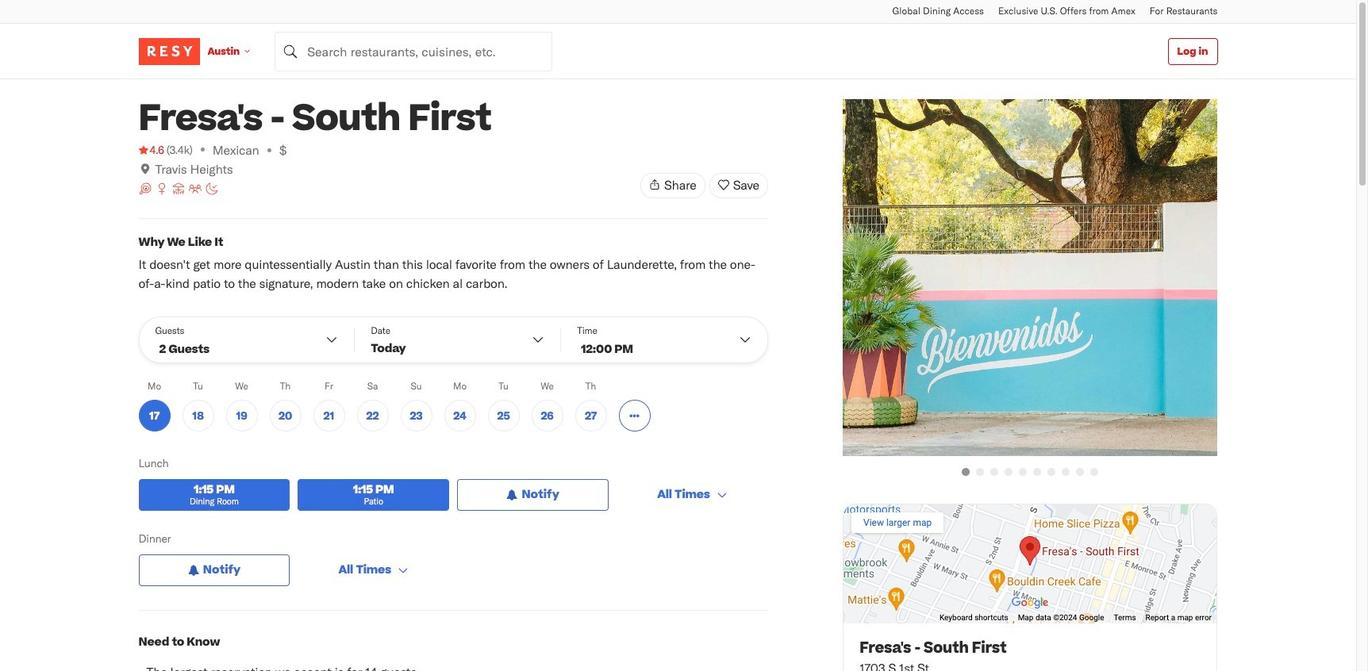 Task type: vqa. For each thing, say whether or not it's contained in the screenshot.
Search restaurants, cuisines, etc. text box at the top left
yes



Task type: locate. For each thing, give the bounding box(es) containing it.
4.6 out of 5 stars image
[[139, 142, 164, 158]]

None field
[[275, 31, 553, 71]]



Task type: describe. For each thing, give the bounding box(es) containing it.
Search restaurants, cuisines, etc. text field
[[275, 31, 553, 71]]



